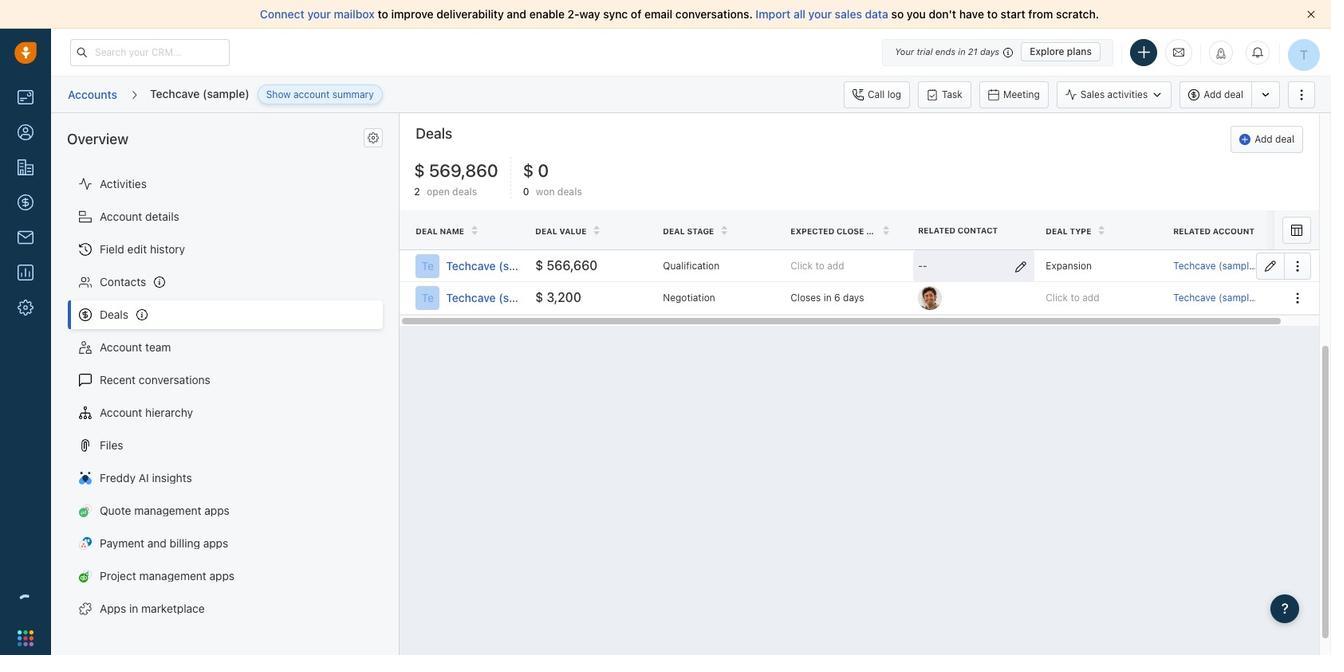 Task type: describe. For each thing, give the bounding box(es) containing it.
apps for project management apps
[[209, 569, 235, 583]]

edit
[[127, 242, 147, 256]]

0 vertical spatial click
[[791, 260, 813, 272]]

import
[[756, 7, 791, 21]]

account details
[[100, 210, 179, 223]]

te for $ 566,660
[[422, 259, 434, 273]]

account for account details
[[100, 210, 142, 223]]

account for related
[[1213, 226, 1255, 236]]

$ for 566,660
[[535, 258, 543, 273]]

1 vertical spatial days
[[843, 292, 864, 304]]

scratch.
[[1056, 7, 1099, 21]]

freshworks switcher image
[[18, 631, 34, 647]]

sales activities
[[1081, 88, 1148, 100]]

1 vertical spatial 0
[[523, 186, 529, 198]]

trial
[[917, 46, 933, 57]]

insights
[[152, 471, 192, 485]]

569,860
[[429, 161, 498, 181]]

quote management apps
[[100, 504, 230, 518]]

$ 3,200
[[535, 291, 582, 305]]

1 vertical spatial apps
[[203, 537, 228, 550]]

activities
[[1108, 88, 1148, 100]]

payment
[[100, 537, 144, 550]]

apps
[[100, 602, 126, 616]]

$ 569,860 2 open deals
[[414, 161, 498, 198]]

qualification
[[663, 260, 720, 272]]

to left the start
[[987, 7, 998, 21]]

improve
[[391, 7, 434, 21]]

contacts
[[100, 275, 146, 289]]

te for $ 3,200
[[422, 291, 434, 305]]

closes in 6 days
[[791, 292, 864, 304]]

meeting button
[[980, 81, 1049, 108]]

1 vertical spatial deal
[[1276, 134, 1295, 146]]

related account
[[1174, 226, 1255, 236]]

conversations
[[139, 373, 210, 387]]

deal for deal type
[[1046, 226, 1068, 236]]

deal value
[[535, 226, 587, 236]]

your trial ends in 21 days
[[895, 46, 1000, 57]]

account for account team
[[100, 341, 142, 354]]

log
[[888, 88, 902, 100]]

account team
[[100, 341, 171, 354]]

of
[[631, 7, 642, 21]]

3,200
[[547, 291, 582, 305]]

apps in marketplace
[[100, 602, 205, 616]]

deal for deal value
[[535, 226, 557, 236]]

sync
[[603, 7, 628, 21]]

mng settings image
[[368, 132, 379, 144]]

date
[[867, 226, 888, 236]]

deals for 0
[[558, 186, 582, 198]]

connect your mailbox link
[[260, 7, 378, 21]]

$ for 0
[[523, 161, 534, 181]]

call log
[[868, 88, 902, 100]]

0 vertical spatial add
[[1204, 88, 1222, 100]]

data
[[865, 7, 889, 21]]

1 horizontal spatial click to add
[[1046, 292, 1100, 304]]

$ 0 0 won deals
[[523, 161, 582, 198]]

to right mailbox
[[378, 7, 388, 21]]

deal for deal name
[[416, 226, 438, 236]]

1 vertical spatial add deal button
[[1231, 126, 1304, 154]]

expansion
[[1046, 260, 1092, 272]]

2
[[414, 186, 420, 198]]

ends
[[936, 46, 956, 57]]

techcave (sample) link for $ 566,660
[[1174, 260, 1259, 272]]

2-
[[568, 7, 580, 21]]

show
[[266, 88, 291, 100]]

so
[[892, 7, 904, 21]]

0 vertical spatial days
[[980, 46, 1000, 57]]

all
[[794, 7, 806, 21]]

sales
[[1081, 88, 1105, 100]]

start
[[1001, 7, 1026, 21]]

account for account hierarchy
[[100, 406, 142, 420]]

deliverability
[[437, 7, 504, 21]]

1 your from the left
[[307, 7, 331, 21]]

accounts
[[68, 88, 117, 101]]

billing
[[170, 537, 200, 550]]

way
[[580, 7, 600, 21]]

explore plans link
[[1021, 42, 1101, 61]]

connect
[[260, 7, 305, 21]]

0 horizontal spatial add deal
[[1204, 88, 1244, 100]]

--
[[918, 260, 927, 272]]

plans
[[1067, 45, 1092, 57]]

0 horizontal spatial add
[[827, 260, 844, 272]]

management for quote
[[134, 504, 201, 518]]

mailbox
[[334, 7, 375, 21]]

team
[[145, 341, 171, 354]]

close image
[[1308, 10, 1315, 18]]

call log button
[[844, 81, 910, 108]]

0 vertical spatial click to add
[[791, 260, 844, 272]]

files
[[100, 439, 123, 452]]

ai
[[139, 471, 149, 485]]

566,660
[[547, 258, 598, 273]]

your
[[895, 46, 914, 57]]

overview
[[67, 131, 129, 148]]

task
[[942, 88, 963, 100]]

explore
[[1030, 45, 1065, 57]]



Task type: vqa. For each thing, say whether or not it's contained in the screenshot.
'Deal value'
yes



Task type: locate. For each thing, give the bounding box(es) containing it.
name
[[440, 226, 464, 236]]

days right 21 at top
[[980, 46, 1000, 57]]

apps right billing
[[203, 537, 228, 550]]

click down expansion
[[1046, 292, 1068, 304]]

related for related account
[[1174, 226, 1211, 236]]

2 vertical spatial apps
[[209, 569, 235, 583]]

0 horizontal spatial your
[[307, 7, 331, 21]]

call
[[868, 88, 885, 100]]

$ 566,660
[[535, 258, 598, 273]]

days right the 6
[[843, 292, 864, 304]]

to down expansion
[[1071, 292, 1080, 304]]

account hierarchy
[[100, 406, 193, 420]]

1 vertical spatial and
[[147, 537, 167, 550]]

email
[[645, 7, 673, 21]]

deals
[[452, 186, 477, 198], [558, 186, 582, 198]]

1 horizontal spatial days
[[980, 46, 1000, 57]]

$ inside $ 0 0 won deals
[[523, 161, 534, 181]]

0 horizontal spatial click to add
[[791, 260, 844, 272]]

account down activities at left top
[[100, 210, 142, 223]]

freddy ai insights
[[100, 471, 192, 485]]

1 deals from the left
[[452, 186, 477, 198]]

1 related from the left
[[918, 226, 956, 235]]

to
[[378, 7, 388, 21], [987, 7, 998, 21], [816, 260, 825, 272], [1071, 292, 1080, 304]]

task button
[[918, 81, 972, 108]]

$ right '569,860'
[[523, 161, 534, 181]]

management up payment and billing apps
[[134, 504, 201, 518]]

account down "recent"
[[100, 406, 142, 420]]

1 horizontal spatial deals
[[558, 186, 582, 198]]

0 horizontal spatial 0
[[523, 186, 529, 198]]

1 horizontal spatial your
[[809, 7, 832, 21]]

0 vertical spatial add deal
[[1204, 88, 1244, 100]]

0 vertical spatial management
[[134, 504, 201, 518]]

expected
[[791, 226, 835, 236]]

0 horizontal spatial deal
[[1225, 88, 1244, 100]]

deals down '569,860'
[[452, 186, 477, 198]]

history
[[150, 242, 185, 256]]

0 vertical spatial in
[[958, 46, 966, 57]]

your left mailbox
[[307, 7, 331, 21]]

(sample)
[[203, 87, 249, 100], [1219, 260, 1259, 272], [499, 291, 546, 305], [1219, 292, 1259, 304]]

0 horizontal spatial days
[[843, 292, 864, 304]]

apps down payment and billing apps
[[209, 569, 235, 583]]

apps for quote management apps
[[204, 504, 230, 518]]

1 - from the left
[[918, 260, 923, 272]]

1 horizontal spatial account
[[1213, 226, 1255, 236]]

sales activities button
[[1057, 81, 1180, 108], [1057, 81, 1172, 108]]

in left the 6
[[824, 292, 832, 304]]

deal left value
[[535, 226, 557, 236]]

2 related from the left
[[1174, 226, 1211, 236]]

activities
[[100, 177, 147, 191]]

te
[[422, 259, 434, 273], [422, 291, 434, 305]]

deal left name
[[416, 226, 438, 236]]

1 vertical spatial click to add
[[1046, 292, 1100, 304]]

1 horizontal spatial click
[[1046, 292, 1068, 304]]

0 vertical spatial te
[[422, 259, 434, 273]]

1 vertical spatial te
[[422, 291, 434, 305]]

value
[[560, 226, 587, 236]]

deal
[[416, 226, 438, 236], [535, 226, 557, 236], [663, 226, 685, 236], [1046, 226, 1068, 236]]

recent
[[100, 373, 136, 387]]

0 horizontal spatial related
[[918, 226, 956, 235]]

deal left stage
[[663, 226, 685, 236]]

0 horizontal spatial account
[[293, 88, 330, 100]]

1 vertical spatial add deal
[[1255, 134, 1295, 146]]

1 te from the top
[[422, 259, 434, 273]]

2 - from the left
[[923, 260, 927, 272]]

won
[[536, 186, 555, 198]]

-
[[918, 260, 923, 272], [923, 260, 927, 272]]

1 vertical spatial in
[[824, 292, 832, 304]]

click up the closes
[[791, 260, 813, 272]]

closes
[[791, 292, 821, 304]]

$ up 2
[[414, 161, 425, 181]]

email image
[[1173, 45, 1185, 59]]

2 horizontal spatial in
[[958, 46, 966, 57]]

0 horizontal spatial click
[[791, 260, 813, 272]]

2 deals from the left
[[558, 186, 582, 198]]

have
[[960, 7, 984, 21]]

show account summary
[[266, 88, 374, 100]]

1 horizontal spatial deals
[[416, 126, 453, 142]]

0 vertical spatial add
[[827, 260, 844, 272]]

$ left 3,200
[[535, 291, 543, 305]]

techcave (sample) link
[[1174, 260, 1259, 272], [446, 290, 546, 306], [1174, 292, 1259, 304]]

$ for 569,860
[[414, 161, 425, 181]]

1 vertical spatial management
[[139, 569, 206, 583]]

21
[[968, 46, 978, 57]]

project
[[100, 569, 136, 583]]

management for project
[[139, 569, 206, 583]]

deal type
[[1046, 226, 1092, 236]]

stage
[[687, 226, 714, 236]]

in right apps
[[129, 602, 138, 616]]

deals inside $ 569,860 2 open deals
[[452, 186, 477, 198]]

deals right won
[[558, 186, 582, 198]]

recent conversations
[[100, 373, 210, 387]]

project management apps
[[100, 569, 235, 583]]

type
[[1070, 226, 1092, 236]]

conversations.
[[676, 7, 753, 21]]

1 vertical spatial account
[[1213, 226, 1255, 236]]

techcave
[[150, 87, 200, 100], [1174, 260, 1216, 272], [446, 291, 496, 305], [1174, 292, 1216, 304]]

add deal
[[1204, 88, 1244, 100], [1255, 134, 1295, 146]]

account for show
[[293, 88, 330, 100]]

contact
[[958, 226, 998, 235]]

click to add down expansion
[[1046, 292, 1100, 304]]

deal name
[[416, 226, 464, 236]]

Search your CRM... text field
[[70, 39, 230, 66]]

$ left "566,660"
[[535, 258, 543, 273]]

$ inside $ 569,860 2 open deals
[[414, 161, 425, 181]]

deal left type
[[1046, 226, 1068, 236]]

3 account from the top
[[100, 406, 142, 420]]

3 deal from the left
[[663, 226, 685, 236]]

0 vertical spatial deals
[[416, 126, 453, 142]]

deal stage
[[663, 226, 714, 236]]

sales
[[835, 7, 862, 21]]

0 vertical spatial account
[[293, 88, 330, 100]]

import all your sales data link
[[756, 7, 892, 21]]

1 horizontal spatial add
[[1083, 292, 1100, 304]]

related for related contact
[[918, 226, 956, 235]]

1 horizontal spatial and
[[507, 7, 527, 21]]

details
[[145, 210, 179, 223]]

techcave (sample) link for $ 3,200
[[1174, 292, 1259, 304]]

explore plans
[[1030, 45, 1092, 57]]

deals up '569,860'
[[416, 126, 453, 142]]

hierarchy
[[145, 406, 193, 420]]

0 vertical spatial apps
[[204, 504, 230, 518]]

account
[[293, 88, 330, 100], [1213, 226, 1255, 236]]

1 horizontal spatial 0
[[538, 161, 549, 181]]

4 deal from the left
[[1046, 226, 1068, 236]]

deals
[[416, 126, 453, 142], [100, 308, 128, 321]]

deal
[[1225, 88, 1244, 100], [1276, 134, 1295, 146]]

1 vertical spatial add
[[1255, 134, 1273, 146]]

expected close date
[[791, 226, 888, 236]]

0 vertical spatial 0
[[538, 161, 549, 181]]

account
[[100, 210, 142, 223], [100, 341, 142, 354], [100, 406, 142, 420]]

1 deal from the left
[[416, 226, 438, 236]]

deals down contacts on the top left
[[100, 308, 128, 321]]

account up "recent"
[[100, 341, 142, 354]]

freddy
[[100, 471, 136, 485]]

related contact
[[918, 226, 998, 235]]

in left 21 at top
[[958, 46, 966, 57]]

quote
[[100, 504, 131, 518]]

deals for 569,860
[[452, 186, 477, 198]]

0 horizontal spatial add
[[1204, 88, 1222, 100]]

add down expansion
[[1083, 292, 1100, 304]]

0 vertical spatial and
[[507, 7, 527, 21]]

click to add
[[791, 260, 844, 272], [1046, 292, 1100, 304]]

$ for 3,200
[[535, 291, 543, 305]]

deal for deal stage
[[663, 226, 685, 236]]

your right all
[[809, 7, 832, 21]]

management
[[134, 504, 201, 518], [139, 569, 206, 583]]

in for closes in 6 days
[[824, 292, 832, 304]]

0 left won
[[523, 186, 529, 198]]

enable
[[529, 7, 565, 21]]

connect your mailbox to improve deliverability and enable 2-way sync of email conversations. import all your sales data so you don't have to start from scratch.
[[260, 7, 1099, 21]]

open
[[427, 186, 450, 198]]

2 vertical spatial account
[[100, 406, 142, 420]]

1 horizontal spatial deal
[[1276, 134, 1295, 146]]

summary
[[332, 88, 374, 100]]

1 horizontal spatial add
[[1255, 134, 1273, 146]]

don't
[[929, 7, 957, 21]]

2 account from the top
[[100, 341, 142, 354]]

2 deal from the left
[[535, 226, 557, 236]]

in for apps in marketplace
[[129, 602, 138, 616]]

to up closes in 6 days
[[816, 260, 825, 272]]

click to add up closes in 6 days
[[791, 260, 844, 272]]

1 horizontal spatial related
[[1174, 226, 1211, 236]]

6
[[835, 292, 841, 304]]

apps up payment and billing apps
[[204, 504, 230, 518]]

1 account from the top
[[100, 210, 142, 223]]

0 horizontal spatial and
[[147, 537, 167, 550]]

0 vertical spatial add deal button
[[1180, 81, 1252, 108]]

negotiation
[[663, 292, 715, 304]]

$
[[414, 161, 425, 181], [523, 161, 534, 181], [535, 258, 543, 273], [535, 291, 543, 305]]

0 horizontal spatial deals
[[100, 308, 128, 321]]

from
[[1029, 7, 1053, 21]]

0 up won
[[538, 161, 549, 181]]

management up the marketplace
[[139, 569, 206, 583]]

add deal button
[[1180, 81, 1252, 108], [1231, 126, 1304, 154]]

1 horizontal spatial in
[[824, 292, 832, 304]]

1 vertical spatial click
[[1046, 292, 1068, 304]]

and left billing
[[147, 537, 167, 550]]

1 vertical spatial deals
[[100, 308, 128, 321]]

add
[[1204, 88, 1222, 100], [1255, 134, 1273, 146]]

2 vertical spatial in
[[129, 602, 138, 616]]

0 horizontal spatial in
[[129, 602, 138, 616]]

add
[[827, 260, 844, 272], [1083, 292, 1100, 304]]

apps
[[204, 504, 230, 518], [203, 537, 228, 550], [209, 569, 235, 583]]

field
[[100, 242, 124, 256]]

days
[[980, 46, 1000, 57], [843, 292, 864, 304]]

and left enable
[[507, 7, 527, 21]]

2 your from the left
[[809, 7, 832, 21]]

deals inside $ 0 0 won deals
[[558, 186, 582, 198]]

0 vertical spatial deal
[[1225, 88, 1244, 100]]

meeting
[[1003, 88, 1040, 100]]

field edit history
[[100, 242, 185, 256]]

2 te from the top
[[422, 291, 434, 305]]

1 horizontal spatial add deal
[[1255, 134, 1295, 146]]

1 vertical spatial add
[[1083, 292, 1100, 304]]

0 horizontal spatial deals
[[452, 186, 477, 198]]

1 vertical spatial account
[[100, 341, 142, 354]]

close
[[837, 226, 864, 236]]

add up the 6
[[827, 260, 844, 272]]

0 vertical spatial account
[[100, 210, 142, 223]]



